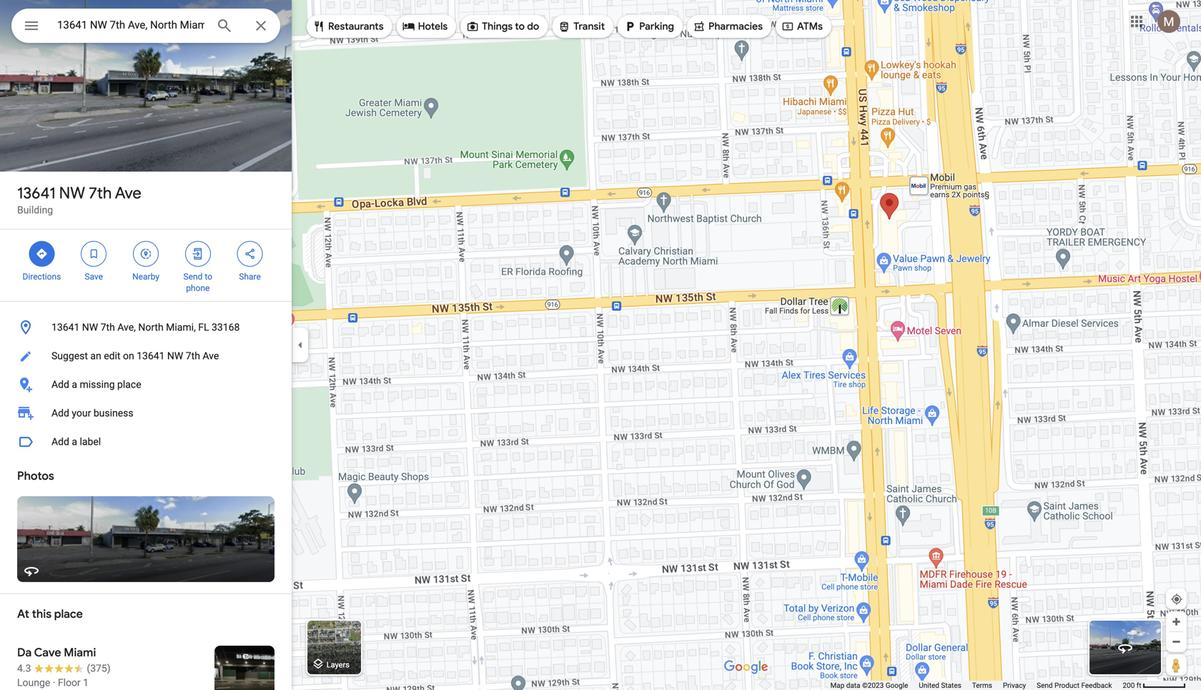 Task type: locate. For each thing, give the bounding box(es) containing it.
on
[[123, 350, 134, 362]]

add for add your business
[[52, 407, 69, 419]]

footer containing map data ©2023 google
[[831, 681, 1123, 690]]

13641
[[17, 183, 55, 203], [52, 322, 80, 333], [137, 350, 165, 362]]

2 add from the top
[[52, 407, 69, 419]]

transit
[[574, 20, 605, 33]]

1 vertical spatial add
[[52, 407, 69, 419]]

directions
[[23, 272, 61, 282]]

show your location image
[[1171, 593, 1184, 606]]

0 vertical spatial 7th
[[89, 183, 112, 203]]


[[313, 19, 325, 34]]


[[624, 19, 637, 34]]

add a label button
[[0, 428, 292, 456]]

ave
[[115, 183, 141, 203], [203, 350, 219, 362]]


[[244, 246, 257, 262]]

0 vertical spatial to
[[515, 20, 525, 33]]

send left product
[[1037, 681, 1053, 690]]

1 vertical spatial ave
[[203, 350, 219, 362]]

7th up ""
[[89, 183, 112, 203]]

1 horizontal spatial ave
[[203, 350, 219, 362]]

ft
[[1137, 681, 1142, 690]]

product
[[1055, 681, 1080, 690]]

200
[[1123, 681, 1136, 690]]

send inside button
[[1037, 681, 1053, 690]]


[[87, 246, 100, 262]]

13641 nw 7th ave, north miami, fl 33168 button
[[0, 313, 292, 342]]

7th inside suggest an edit on 13641 nw 7th ave button
[[186, 350, 200, 362]]

send product feedback button
[[1037, 681, 1113, 690]]

0 vertical spatial a
[[72, 379, 77, 391]]

7th
[[89, 183, 112, 203], [101, 322, 115, 333], [186, 350, 200, 362]]

ave inside button
[[203, 350, 219, 362]]


[[693, 19, 706, 34]]

pharmacies
[[709, 20, 763, 33]]

0 vertical spatial place
[[117, 379, 141, 391]]

0 horizontal spatial ave
[[115, 183, 141, 203]]

place down on
[[117, 379, 141, 391]]

place right this
[[54, 607, 83, 622]]

13641 right on
[[137, 350, 165, 362]]

zoom in image
[[1172, 617, 1182, 627]]

nw inside 13641 nw 7th ave building
[[59, 183, 85, 203]]

footer
[[831, 681, 1123, 690]]

0 vertical spatial add
[[52, 379, 69, 391]]

add
[[52, 379, 69, 391], [52, 407, 69, 419], [52, 436, 69, 448]]

 parking
[[624, 19, 675, 34]]

nw inside 13641 nw 7th ave, north miami, fl 33168 button
[[82, 322, 98, 333]]

nw for ave,
[[82, 322, 98, 333]]

a left missing
[[72, 379, 77, 391]]

an
[[90, 350, 101, 362]]

0 vertical spatial send
[[184, 272, 203, 282]]

1 vertical spatial to
[[205, 272, 212, 282]]

2 vertical spatial add
[[52, 436, 69, 448]]

street view image
[[1117, 640, 1135, 657]]

 search field
[[11, 9, 280, 46]]

1 horizontal spatial to
[[515, 20, 525, 33]]

nw for ave
[[59, 183, 85, 203]]

to left the do
[[515, 20, 525, 33]]

0 horizontal spatial send
[[184, 272, 203, 282]]

to up phone on the left top
[[205, 272, 212, 282]]

ave up 
[[115, 183, 141, 203]]

footer inside google maps element
[[831, 681, 1123, 690]]

miami,
[[166, 322, 196, 333]]

a for label
[[72, 436, 77, 448]]

1 vertical spatial send
[[1037, 681, 1053, 690]]

data
[[847, 681, 861, 690]]

lounge
[[17, 677, 50, 689]]

add left label
[[52, 436, 69, 448]]

send up phone on the left top
[[184, 272, 203, 282]]

13641 for ave,
[[52, 322, 80, 333]]

add a missing place
[[52, 379, 141, 391]]

add your business link
[[0, 399, 292, 428]]

feedback
[[1082, 681, 1113, 690]]

missing
[[80, 379, 115, 391]]

13641 up building
[[17, 183, 55, 203]]

ave down fl
[[203, 350, 219, 362]]

3 add from the top
[[52, 436, 69, 448]]

 things to do
[[467, 19, 540, 34]]

2 vertical spatial 7th
[[186, 350, 200, 362]]

7th inside 13641 nw 7th ave building
[[89, 183, 112, 203]]

1 vertical spatial nw
[[82, 322, 98, 333]]

 restaurants
[[313, 19, 384, 34]]

0 vertical spatial nw
[[59, 183, 85, 203]]

1 vertical spatial 7th
[[101, 322, 115, 333]]

none field inside 13641 nw 7th ave, north miami, fl 33168 field
[[57, 16, 205, 34]]

add left your
[[52, 407, 69, 419]]


[[23, 15, 40, 36]]

13641 inside 13641 nw 7th ave building
[[17, 183, 55, 203]]

a left label
[[72, 436, 77, 448]]


[[782, 19, 795, 34]]

send inside send to phone
[[184, 272, 203, 282]]

13641 up suggest
[[52, 322, 80, 333]]

add your business
[[52, 407, 133, 419]]

send for send to phone
[[184, 272, 203, 282]]

0 vertical spatial ave
[[115, 183, 141, 203]]

1 vertical spatial place
[[54, 607, 83, 622]]

1 horizontal spatial send
[[1037, 681, 1053, 690]]

7th left ave,
[[101, 322, 115, 333]]

 pharmacies
[[693, 19, 763, 34]]

business
[[94, 407, 133, 419]]

7th for ave,
[[101, 322, 115, 333]]

nw
[[59, 183, 85, 203], [82, 322, 98, 333], [167, 350, 183, 362]]

0 vertical spatial 13641
[[17, 183, 55, 203]]

to
[[515, 20, 525, 33], [205, 272, 212, 282]]

 transit
[[558, 19, 605, 34]]

add down suggest
[[52, 379, 69, 391]]

cave
[[34, 646, 61, 660]]

privacy button
[[1004, 681, 1027, 690]]

1 add from the top
[[52, 379, 69, 391]]

send
[[184, 272, 203, 282], [1037, 681, 1053, 690]]

add inside 'link'
[[52, 407, 69, 419]]

7th down fl
[[186, 350, 200, 362]]

1 vertical spatial a
[[72, 436, 77, 448]]

None field
[[57, 16, 205, 34]]

0 horizontal spatial to
[[205, 272, 212, 282]]

1 a from the top
[[72, 379, 77, 391]]

actions for 13641 nw 7th ave region
[[0, 230, 292, 301]]

2 vertical spatial nw
[[167, 350, 183, 362]]

google
[[886, 681, 909, 690]]

restaurants
[[328, 20, 384, 33]]

7th inside 13641 nw 7th ave, north miami, fl 33168 button
[[101, 322, 115, 333]]

phone
[[186, 283, 210, 293]]

google account: madeline spawn  
(madeline.spawn@adept.ai) image
[[1158, 10, 1181, 33]]

1 horizontal spatial place
[[117, 379, 141, 391]]

1 vertical spatial 13641
[[52, 322, 80, 333]]

show street view coverage image
[[1167, 655, 1188, 676]]

da
[[17, 646, 32, 660]]

a
[[72, 379, 77, 391], [72, 436, 77, 448]]

united states
[[919, 681, 962, 690]]

2 a from the top
[[72, 436, 77, 448]]

suggest an edit on 13641 nw 7th ave
[[52, 350, 219, 362]]

(375)
[[87, 663, 111, 675]]

your
[[72, 407, 91, 419]]

to inside send to phone
[[205, 272, 212, 282]]



Task type: describe. For each thing, give the bounding box(es) containing it.
a for missing
[[72, 379, 77, 391]]

this
[[32, 607, 52, 622]]

send product feedback
[[1037, 681, 1113, 690]]

200 ft button
[[1123, 681, 1187, 690]]

nearby
[[132, 272, 159, 282]]

ave inside 13641 nw 7th ave building
[[115, 183, 141, 203]]

200 ft
[[1123, 681, 1142, 690]]

·
[[53, 677, 55, 689]]

north
[[138, 322, 164, 333]]

save
[[85, 272, 103, 282]]

zoom out image
[[1172, 637, 1182, 647]]

13641 nw 7th ave main content
[[0, 0, 292, 690]]

2 vertical spatial 13641
[[137, 350, 165, 362]]

lounge · floor 1
[[17, 677, 89, 689]]

nw inside suggest an edit on 13641 nw 7th ave button
[[167, 350, 183, 362]]

terms button
[[973, 681, 993, 690]]

13641 for ave
[[17, 183, 55, 203]]

©2023
[[863, 681, 884, 690]]


[[139, 246, 152, 262]]

united
[[919, 681, 940, 690]]

miami
[[64, 646, 96, 660]]

at this place
[[17, 607, 83, 622]]

place inside button
[[117, 379, 141, 391]]

13641 nw 7th ave, north miami, fl 33168
[[52, 322, 240, 333]]


[[403, 19, 415, 34]]

states
[[942, 681, 962, 690]]

33168
[[212, 322, 240, 333]]

 button
[[11, 9, 52, 46]]

1
[[83, 677, 89, 689]]

things
[[482, 20, 513, 33]]

 atms
[[782, 19, 823, 34]]

4.3
[[17, 663, 31, 675]]

to inside  things to do
[[515, 20, 525, 33]]

da cave miami
[[17, 646, 96, 660]]

building
[[17, 204, 53, 216]]


[[192, 246, 204, 262]]

map
[[831, 681, 845, 690]]

add a label
[[52, 436, 101, 448]]

7th for ave
[[89, 183, 112, 203]]


[[35, 246, 48, 262]]

united states button
[[919, 681, 962, 690]]

add for add a label
[[52, 436, 69, 448]]

label
[[80, 436, 101, 448]]

edit
[[104, 350, 121, 362]]

google maps element
[[0, 0, 1202, 690]]

floor
[[58, 677, 81, 689]]

fl
[[198, 322, 209, 333]]

suggest an edit on 13641 nw 7th ave button
[[0, 342, 292, 371]]

send for send product feedback
[[1037, 681, 1053, 690]]

privacy
[[1004, 681, 1027, 690]]

13641 NW 7th Ave, North Miami, FL 33168 field
[[11, 9, 280, 43]]


[[467, 19, 479, 34]]

send to phone
[[184, 272, 212, 293]]

0 horizontal spatial place
[[54, 607, 83, 622]]

suggest
[[52, 350, 88, 362]]

 hotels
[[403, 19, 448, 34]]

share
[[239, 272, 261, 282]]

add for add a missing place
[[52, 379, 69, 391]]

map data ©2023 google
[[831, 681, 909, 690]]

add a missing place button
[[0, 371, 292, 399]]

do
[[527, 20, 540, 33]]

4.3 stars 375 reviews image
[[17, 662, 111, 676]]

at
[[17, 607, 29, 622]]

13641 nw 7th ave building
[[17, 183, 141, 216]]


[[558, 19, 571, 34]]

parking
[[640, 20, 675, 33]]

ave,
[[117, 322, 136, 333]]

hotels
[[418, 20, 448, 33]]

layers
[[327, 661, 350, 669]]

collapse side panel image
[[293, 337, 308, 353]]

photos
[[17, 469, 54, 484]]

atms
[[798, 20, 823, 33]]

terms
[[973, 681, 993, 690]]



Task type: vqa. For each thing, say whether or not it's contained in the screenshot.


